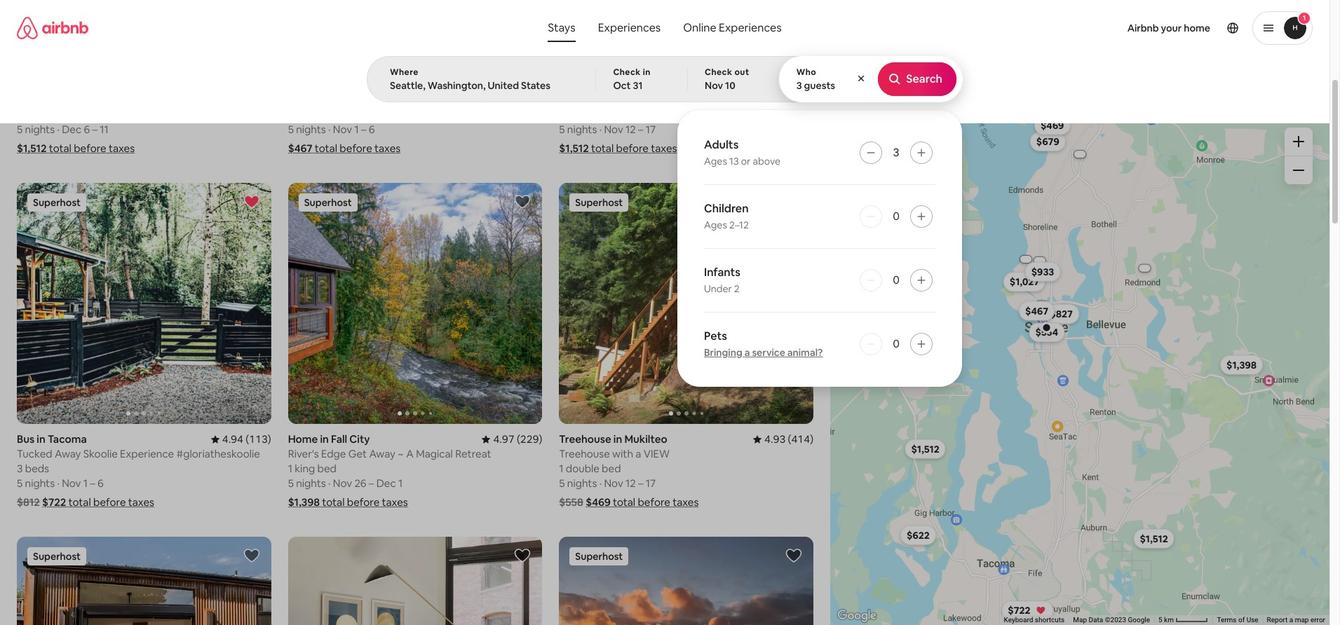 Task type: vqa. For each thing, say whether or not it's contained in the screenshot.
Before inside the THE TREEHOUSE IN MUKILTEO TREEHOUSE WITH A VIEW 1 DOUBLE BED 5 NIGHTS · NOV 12 – 17 $558 $469 TOTAL BEFORE TAXES
yes



Task type: describe. For each thing, give the bounding box(es) containing it.
airbnb your home link
[[1119, 13, 1219, 43]]

bed inside home in fall city river's edge get away ~ a magical retreat 1 king bed 5 nights · nov 26 – dec 1 $1,398 total before taxes
[[317, 462, 337, 476]]

11
[[100, 122, 108, 136]]

tacoma
[[48, 433, 87, 446]]

6 inside 5 nights · dec 6 – 11 $1,512 total before taxes
[[84, 122, 90, 136]]

$679
[[1037, 135, 1060, 148]]

$933
[[1032, 266, 1054, 278]]

add to wishlist: home in fall city image
[[514, 193, 531, 210]]

online
[[683, 20, 717, 35]]

nov inside check out nov 10
[[705, 79, 723, 92]]

add to wishlist: guest suite in edmonds image
[[786, 548, 802, 565]]

dec inside 5 nights · dec 6 – 11 $1,512 total before taxes
[[62, 122, 81, 136]]

cottage
[[712, 93, 753, 106]]

with
[[612, 448, 633, 461]]

$1,027 button
[[1004, 272, 1046, 292]]

google map
showing 46 stays. including 1 saved stay. region
[[830, 111, 1330, 626]]

ages for adults
[[704, 155, 727, 168]]

– inside home in fall city river's edge get away ~ a magical retreat 1 king bed 5 nights · nov 26 – dec 1 $1,398 total before taxes
[[369, 477, 374, 490]]

0 vertical spatial $1,512 button
[[905, 440, 946, 459]]

beachfront
[[841, 90, 885, 101]]

in for tacoma
[[37, 433, 45, 446]]

fall
[[331, 433, 347, 446]]

nov inside home in fall city river's edge get away ~ a magical retreat 1 king bed 5 nights · nov 26 – dec 1 $1,398 total before taxes
[[333, 477, 352, 490]]

home in olalla olalla forest retreat storybook cottage sleeps 2-4
[[559, 78, 805, 106]]

or
[[741, 155, 751, 168]]

in for oct
[[643, 67, 651, 78]]

#gloriatheskoolie
[[176, 448, 260, 461]]

check for nov
[[705, 67, 733, 78]]

1 horizontal spatial $1,512 button
[[1134, 529, 1175, 549]]

2–12
[[729, 219, 749, 231]]

crown
[[363, 93, 395, 106]]

2
[[734, 283, 740, 295]]

$722 inside bus in tacoma tucked away skoolie experience  #gloriatheskoolie 3 beds 5 nights · nov 1 – 6 $812 $722 total before taxes
[[42, 496, 66, 509]]

children
[[704, 201, 749, 216]]

taxes inside 5 nights · nov 12 – 17 $1,512 total before taxes
[[651, 141, 677, 155]]

3 inside who 3 guests
[[797, 79, 802, 92]]

4.97 (229)
[[493, 433, 542, 446]]

magical
[[416, 448, 453, 461]]

bed inside treehouse in mukilteo treehouse with a view 1 double bed 5 nights · nov 12 – 17 $558 $469 total before taxes
[[602, 462, 621, 476]]

amazing
[[907, 90, 942, 101]]

– inside 5 nights · nov 12 – 17 $1,512 total before taxes
[[638, 122, 644, 136]]

experience
[[120, 448, 174, 461]]

map
[[1073, 617, 1087, 624]]

error
[[1311, 617, 1326, 624]]

taxes inside home in fall city river's edge get away ~ a magical retreat 1 king bed 5 nights · nov 26 – dec 1 $1,398 total before taxes
[[382, 496, 408, 509]]

4.93
[[765, 433, 786, 446]]

$467 inside $467 'button'
[[1026, 305, 1049, 318]]

under
[[704, 283, 732, 295]]

keyboard
[[1004, 617, 1033, 624]]

home in fall city river's edge get away ~ a magical retreat 1 king bed 5 nights · nov 26 – dec 1 $1,398 total before taxes
[[288, 433, 491, 509]]

in for fall
[[320, 433, 329, 446]]

city
[[350, 433, 370, 446]]

4.94
[[222, 433, 243, 446]]

4.94 (113)
[[222, 433, 271, 446]]

1 horizontal spatial new
[[589, 90, 607, 101]]

$679 button
[[1030, 132, 1066, 151]]

keyboard shortcuts button
[[1004, 616, 1065, 626]]

online experiences link
[[672, 14, 793, 42]]

peach
[[332, 93, 361, 106]]

· inside 5 nights · dec 6 – 11 $1,512 total before taxes
[[57, 122, 60, 136]]

0 for pets
[[893, 337, 900, 351]]

total inside bus in tacoma tucked away skoolie experience  #gloriatheskoolie 3 beds 5 nights · nov 1 – 6 $812 $722 total before taxes
[[68, 496, 91, 509]]

taxes inside bus in tacoma tucked away skoolie experience  #gloriatheskoolie 3 beds 5 nights · nov 1 – 6 $812 $722 total before taxes
[[128, 496, 154, 509]]

zoom out image
[[1293, 165, 1305, 176]]

17 inside treehouse in mukilteo treehouse with a view 1 double bed 5 nights · nov 12 – 17 $558 $469 total before taxes
[[646, 477, 656, 490]]

taxes inside 5 nights · dec 6 – 11 $1,512 total before taxes
[[109, 141, 135, 155]]

1 inside 5 nights · nov 1 – 6 $467 total before taxes
[[354, 122, 359, 136]]

87
[[404, 93, 415, 106]]

$469 inside button
[[1041, 119, 1064, 132]]

$812
[[17, 496, 40, 509]]

a inside treehouse in mukilteo treehouse with a view 1 double bed 5 nights · nov 12 – 17 $558 $469 total before taxes
[[636, 448, 641, 461]]

12 inside treehouse in mukilteo treehouse with a view 1 double bed 5 nights · nov 12 – 17 $558 $469 total before taxes
[[626, 477, 636, 490]]

home
[[1184, 22, 1211, 34]]

mukilteo
[[625, 433, 668, 446]]

$933 button
[[1025, 262, 1061, 282]]

2-
[[789, 93, 799, 106]]

4.97 out of 5 average rating,  229 reviews image
[[482, 433, 542, 446]]

5 inside 5 nights · nov 1 – 6 $467 total before taxes
[[288, 122, 294, 136]]

home for home in fall city river's edge get away ~ a magical retreat 1 king bed 5 nights · nov 26 – dec 1 $1,398 total before taxes
[[288, 433, 318, 446]]

online experiences
[[683, 20, 782, 35]]

5 nights · nov 1 – 6 $467 total before taxes
[[288, 122, 401, 155]]

· inside bus in tacoma tucked away skoolie experience  #gloriatheskoolie 3 beds 5 nights · nov 1 – 6 $812 $722 total before taxes
[[57, 477, 60, 490]]

before inside 5 nights · nov 12 – 17 $1,512 total before taxes
[[616, 141, 649, 155]]

4.94 out of 5 average rating,  113 reviews image
[[211, 433, 271, 446]]

$1,398 button
[[1221, 355, 1263, 375]]

(37)
[[794, 78, 814, 92]]

10
[[725, 79, 736, 92]]

nights inside treehouse in mukilteo treehouse with a view 1 double bed 5 nights · nov 12 – 17 $558 $469 total before taxes
[[567, 477, 597, 490]]

home for home in olalla olalla forest retreat storybook cottage sleeps 2-4
[[559, 78, 589, 92]]

0 for infants
[[893, 273, 900, 288]]

$722 inside $722 button
[[1008, 605, 1031, 618]]

report a map error
[[1267, 617, 1326, 624]]

$1,027
[[1010, 276, 1040, 288]]

0 vertical spatial olalla
[[602, 78, 630, 92]]

forest
[[588, 93, 619, 106]]

experiences button
[[587, 14, 672, 42]]

add to wishlist: guesthouse in seattle image
[[243, 548, 260, 565]]

$467 button
[[1019, 301, 1055, 321]]

$554 button
[[1029, 323, 1065, 342]]

beach
[[462, 90, 487, 101]]

$469 inside treehouse in mukilteo treehouse with a view 1 double bed 5 nights · nov 12 – 17 $558 $469 total before taxes
[[586, 496, 611, 509]]

$467 inside 5 nights · nov 1 – 6 $467 total before taxes
[[288, 141, 313, 155]]

stays
[[548, 20, 576, 35]]

experiences inside button
[[598, 20, 661, 35]]

4.84 out of 5 average rating,  37 reviews image
[[760, 78, 814, 92]]

ages for children
[[704, 219, 727, 231]]

pets bringing a service animal?
[[704, 329, 823, 359]]

before inside home in fall city river's edge get away ~ a magical retreat 1 king bed 5 nights · nov 26 – dec 1 $1,398 total before taxes
[[347, 496, 380, 509]]

river's
[[288, 448, 319, 461]]

edge
[[321, 448, 346, 461]]

(113)
[[246, 433, 271, 446]]

0 horizontal spatial new
[[521, 78, 542, 92]]

nights inside 5 nights · nov 1 – 6 $467 total before taxes
[[296, 122, 326, 136]]

terms of use
[[1217, 617, 1259, 624]]

map data ©2023 google
[[1073, 617, 1150, 624]]

data
[[1089, 617, 1103, 624]]

in for seattle
[[345, 78, 354, 92]]

check in oct 31
[[613, 67, 651, 92]]

2 horizontal spatial 3
[[893, 145, 900, 160]]

beds
[[25, 462, 49, 476]]

1 vertical spatial olalla
[[559, 93, 586, 106]]

5 inside bus in tacoma tucked away skoolie experience  #gloriatheskoolie 3 beds 5 nights · nov 1 – 6 $812 $722 total before taxes
[[17, 477, 23, 490]]

13
[[729, 155, 739, 168]]

nights inside bus in tacoma tucked away skoolie experience  #gloriatheskoolie 3 beds 5 nights · nov 1 – 6 $812 $722 total before taxes
[[25, 477, 55, 490]]

guests
[[804, 79, 835, 92]]

5 inside treehouse in mukilteo treehouse with a view 1 double bed 5 nights · nov 12 – 17 $558 $469 total before taxes
[[559, 477, 565, 490]]

service
[[752, 346, 785, 359]]

$827 button
[[1044, 305, 1079, 324]]

5 inside button
[[1159, 617, 1163, 624]]

total inside 5 nights · nov 12 – 17 $1,512 total before taxes
[[591, 141, 614, 155]]

stays button
[[537, 14, 587, 42]]

km
[[1164, 617, 1174, 624]]

bringing a service animal? button
[[704, 346, 823, 359]]

cabins
[[399, 90, 426, 101]]

total inside treehouse in mukilteo treehouse with a view 1 double bed 5 nights · nov 12 – 17 $558 $469 total before taxes
[[613, 496, 636, 509]]

bringing
[[704, 346, 743, 359]]

$1,512 inside 5 nights · dec 6 – 11 $1,512 total before taxes
[[17, 141, 47, 155]]

nights inside 5 nights · nov 12 – 17 $1,512 total before taxes
[[567, 122, 597, 136]]

(229)
[[517, 433, 542, 446]]

· inside 5 nights · nov 12 – 17 $1,512 total before taxes
[[600, 122, 602, 136]]

$554
[[1036, 326, 1059, 339]]



Task type: locate. For each thing, give the bounding box(es) containing it.
ages down children
[[704, 219, 727, 231]]

nov down 'forest'
[[604, 122, 623, 136]]

lakefront
[[779, 90, 818, 101]]

nov down the tacoma
[[62, 477, 81, 490]]

dec
[[62, 122, 81, 136], [376, 477, 396, 490]]

0 vertical spatial home
[[559, 78, 589, 92]]

$622 button
[[901, 526, 936, 546]]

1 vertical spatial retreat
[[455, 448, 491, 461]]

in inside "home in olalla olalla forest retreat storybook cottage sleeps 2-4"
[[591, 78, 600, 92]]

check for oct
[[613, 67, 641, 78]]

in up the "with"
[[614, 433, 622, 446]]

2 vertical spatial a
[[1290, 617, 1294, 624]]

animal?
[[788, 346, 823, 359]]

1 horizontal spatial retreat
[[621, 93, 657, 106]]

before inside bus in tacoma tucked away skoolie experience  #gloriatheskoolie 3 beds 5 nights · nov 1 – 6 $812 $722 total before taxes
[[93, 496, 126, 509]]

· left 11 in the top left of the page
[[57, 122, 60, 136]]

0 vertical spatial 3
[[797, 79, 802, 92]]

total inside 5 nights · dec 6 – 11 $1,512 total before taxes
[[49, 141, 71, 155]]

in up 'forest'
[[591, 78, 600, 92]]

$467 up '$554' button at the right of page
[[1026, 305, 1049, 318]]

1 vertical spatial 3
[[893, 145, 900, 160]]

12
[[626, 122, 636, 136], [626, 477, 636, 490]]

$1,398 inside home in fall city river's edge get away ~ a magical retreat 1 king bed 5 nights · nov 26 – dec 1 $1,398 total before taxes
[[288, 496, 320, 509]]

nov down peach
[[333, 122, 352, 136]]

5
[[17, 122, 23, 136], [288, 122, 294, 136], [559, 122, 565, 136], [17, 477, 23, 490], [288, 477, 294, 490], [559, 477, 565, 490], [1159, 617, 1163, 624]]

0 horizontal spatial dec
[[62, 122, 81, 136]]

in inside "apartment in seattle seattle's peach crown - 87 walkscore!"
[[345, 78, 354, 92]]

nights down beds
[[25, 477, 55, 490]]

a
[[406, 448, 414, 461]]

1 vertical spatial 12
[[626, 477, 636, 490]]

1 vertical spatial 0
[[893, 273, 900, 288]]

retreat inside "home in olalla olalla forest retreat storybook cottage sleeps 2-4"
[[621, 93, 657, 106]]

0 horizontal spatial a
[[636, 448, 641, 461]]

5 nights · dec 6 – 11 $1,512 total before taxes
[[17, 122, 135, 155]]

before inside 5 nights · dec 6 – 11 $1,512 total before taxes
[[74, 141, 106, 155]]

$1,512 inside 5 nights · nov 12 – 17 $1,512 total before taxes
[[559, 141, 589, 155]]

before down 'skoolie'
[[93, 496, 126, 509]]

group containing cabins
[[0, 56, 1073, 111]]

$827
[[1050, 308, 1073, 321]]

1 horizontal spatial $469
[[1041, 119, 1064, 132]]

before down 'forest'
[[616, 141, 649, 155]]

in up peach
[[345, 78, 354, 92]]

nights down double
[[567, 477, 597, 490]]

$722 right $812
[[42, 496, 66, 509]]

2 away from the left
[[369, 448, 395, 461]]

who 3 guests
[[797, 67, 835, 92]]

new left oct
[[589, 90, 607, 101]]

home up the river's at the left
[[288, 433, 318, 446]]

total
[[49, 141, 71, 155], [315, 141, 337, 155], [591, 141, 614, 155], [68, 496, 91, 509], [322, 496, 345, 509], [613, 496, 636, 509]]

0 vertical spatial 17
[[646, 122, 656, 136]]

0 horizontal spatial 3
[[17, 462, 23, 476]]

4.93 (414)
[[765, 433, 814, 446]]

in left fall
[[320, 433, 329, 446]]

nov down the "with"
[[604, 477, 623, 490]]

– inside 5 nights · nov 1 – 6 $467 total before taxes
[[361, 122, 366, 136]]

0 vertical spatial retreat
[[621, 93, 657, 106]]

0 horizontal spatial $722
[[42, 496, 66, 509]]

Where field
[[390, 79, 573, 92]]

1 vertical spatial ages
[[704, 219, 727, 231]]

1 horizontal spatial $722
[[1008, 605, 1031, 618]]

away inside home in fall city river's edge get away ~ a magical retreat 1 king bed 5 nights · nov 26 – dec 1 $1,398 total before taxes
[[369, 448, 395, 461]]

profile element
[[798, 0, 1313, 56]]

above
[[753, 155, 781, 168]]

away left "~"
[[369, 448, 395, 461]]

3 0 from the top
[[893, 337, 900, 351]]

1 horizontal spatial 3
[[797, 79, 802, 92]]

nov inside 5 nights · nov 12 – 17 $1,512 total before taxes
[[604, 122, 623, 136]]

in
[[643, 67, 651, 78], [345, 78, 354, 92], [591, 78, 600, 92], [37, 433, 45, 446], [320, 433, 329, 446], [614, 433, 622, 446]]

17 down view
[[646, 477, 656, 490]]

17 down countryside
[[646, 122, 656, 136]]

1 horizontal spatial $467
[[1026, 305, 1049, 318]]

17 inside 5 nights · nov 12 – 17 $1,512 total before taxes
[[646, 122, 656, 136]]

of
[[1239, 617, 1245, 624]]

5 nights · nov 12 – 17 $1,512 total before taxes
[[559, 122, 677, 155]]

in right bus
[[37, 433, 45, 446]]

1 horizontal spatial bed
[[602, 462, 621, 476]]

1 vertical spatial home
[[288, 433, 318, 446]]

1 vertical spatial $1,512 button
[[1134, 529, 1175, 549]]

a left map
[[1290, 617, 1294, 624]]

countryside
[[640, 90, 689, 101]]

1 horizontal spatial dec
[[376, 477, 396, 490]]

nights inside home in fall city river's edge get away ~ a magical retreat 1 king bed 5 nights · nov 26 – dec 1 $1,398 total before taxes
[[296, 477, 326, 490]]

0 horizontal spatial $1,398
[[288, 496, 320, 509]]

who
[[797, 67, 817, 78]]

0 horizontal spatial $469
[[586, 496, 611, 509]]

$469 up $679
[[1041, 119, 1064, 132]]

ages inside adults ages 13 or above
[[704, 155, 727, 168]]

0 horizontal spatial $1,512 button
[[905, 440, 946, 459]]

0 horizontal spatial 6
[[84, 122, 90, 136]]

before down 11 in the top left of the page
[[74, 141, 106, 155]]

a right the "with"
[[636, 448, 641, 461]]

in inside bus in tacoma tucked away skoolie experience  #gloriatheskoolie 3 beds 5 nights · nov 1 – 6 $812 $722 total before taxes
[[37, 433, 45, 446]]

nights down seattle's
[[296, 122, 326, 136]]

google image
[[834, 607, 880, 626]]

total inside 5 nights · nov 1 – 6 $467 total before taxes
[[315, 141, 337, 155]]

1 horizontal spatial a
[[745, 346, 750, 359]]

5 inside 5 nights · dec 6 – 11 $1,512 total before taxes
[[17, 122, 23, 136]]

1 vertical spatial $1,398
[[288, 496, 320, 509]]

· inside home in fall city river's edge get away ~ a magical retreat 1 king bed 5 nights · nov 26 – dec 1 $1,398 total before taxes
[[328, 477, 331, 490]]

1 inside dropdown button
[[1303, 13, 1306, 22]]

bed down edge
[[317, 462, 337, 476]]

2 check from the left
[[705, 67, 733, 78]]

– inside 5 nights · dec 6 – 11 $1,512 total before taxes
[[92, 122, 97, 136]]

taxes
[[109, 141, 135, 155], [375, 141, 401, 155], [651, 141, 677, 155], [128, 496, 154, 509], [382, 496, 408, 509], [673, 496, 699, 509]]

0 vertical spatial a
[[745, 346, 750, 359]]

in inside home in fall city river's edge get away ~ a magical retreat 1 king bed 5 nights · nov 26 – dec 1 $1,398 total before taxes
[[320, 433, 329, 446]]

· down edge
[[328, 477, 331, 490]]

in for olalla
[[591, 78, 600, 92]]

0 horizontal spatial check
[[613, 67, 641, 78]]

1 horizontal spatial 6
[[98, 477, 104, 490]]

~
[[398, 448, 404, 461]]

0 horizontal spatial experiences
[[598, 20, 661, 35]]

$722
[[42, 496, 66, 509], [1008, 605, 1031, 618]]

dec inside home in fall city river's edge get away ~ a magical retreat 1 king bed 5 nights · nov 26 – dec 1 $1,398 total before taxes
[[376, 477, 396, 490]]

2 horizontal spatial 6
[[369, 122, 375, 136]]

none search field containing stays
[[367, 0, 963, 387]]

0 vertical spatial dec
[[62, 122, 81, 136]]

what can we help you find? tab list
[[537, 14, 672, 42]]

out
[[735, 67, 750, 78]]

experiences up the check in oct 31
[[598, 20, 661, 35]]

experiences up out
[[719, 20, 782, 35]]

2 experiences from the left
[[719, 20, 782, 35]]

new right 'beach'
[[521, 78, 542, 92]]

5 km
[[1159, 617, 1176, 624]]

1 horizontal spatial experiences
[[719, 20, 782, 35]]

1 vertical spatial dec
[[376, 477, 396, 490]]

$469 button
[[1035, 115, 1071, 135]]

shortcuts
[[1035, 617, 1065, 624]]

tucked
[[17, 448, 52, 461]]

in inside treehouse in mukilteo treehouse with a view 1 double bed 5 nights · nov 12 – 17 $558 $469 total before taxes
[[614, 433, 622, 446]]

1 treehouse from the top
[[559, 433, 611, 446]]

adults ages 13 or above
[[704, 137, 781, 168]]

in up countryside
[[643, 67, 651, 78]]

stays tab panel
[[367, 56, 963, 387]]

1 ages from the top
[[704, 155, 727, 168]]

0 horizontal spatial away
[[55, 448, 81, 461]]

5 inside home in fall city river's edge get away ~ a magical retreat 1 king bed 5 nights · nov 26 – dec 1 $1,398 total before taxes
[[288, 477, 294, 490]]

oct
[[613, 79, 631, 92]]

away inside bus in tacoma tucked away skoolie experience  #gloriatheskoolie 3 beds 5 nights · nov 1 – 6 $812 $722 total before taxes
[[55, 448, 81, 461]]

0 vertical spatial ages
[[704, 155, 727, 168]]

-
[[398, 93, 401, 106]]

0 vertical spatial $469
[[1041, 119, 1064, 132]]

skoolie
[[83, 448, 118, 461]]

nights
[[25, 122, 55, 136], [296, 122, 326, 136], [567, 122, 597, 136], [25, 477, 55, 490], [296, 477, 326, 490], [567, 477, 597, 490]]

1 inside bus in tacoma tucked away skoolie experience  #gloriatheskoolie 3 beds 5 nights · nov 1 – 6 $812 $722 total before taxes
[[83, 477, 88, 490]]

zoom in image
[[1293, 136, 1305, 147]]

2 12 from the top
[[626, 477, 636, 490]]

nights inside 5 nights · dec 6 – 11 $1,512 total before taxes
[[25, 122, 55, 136]]

nights down 'forest'
[[567, 122, 597, 136]]

· down double
[[600, 477, 602, 490]]

nov left 10
[[705, 79, 723, 92]]

– inside bus in tacoma tucked away skoolie experience  #gloriatheskoolie 3 beds 5 nights · nov 1 – 6 $812 $722 total before taxes
[[90, 477, 95, 490]]

0 vertical spatial $722
[[42, 496, 66, 509]]

0 horizontal spatial olalla
[[559, 93, 586, 106]]

new place to stay image
[[509, 78, 542, 92]]

0 vertical spatial treehouse
[[559, 433, 611, 446]]

0 vertical spatial $467
[[288, 141, 313, 155]]

nov left 26
[[333, 477, 352, 490]]

before inside treehouse in mukilteo treehouse with a view 1 double bed 5 nights · nov 12 – 17 $558 $469 total before taxes
[[638, 496, 670, 509]]

4.84
[[771, 78, 792, 92]]

1 vertical spatial 17
[[646, 477, 656, 490]]

bus in tacoma tucked away skoolie experience  #gloriatheskoolie 3 beds 5 nights · nov 1 – 6 $812 $722 total before taxes
[[17, 433, 260, 509]]

3
[[797, 79, 802, 92], [893, 145, 900, 160], [17, 462, 23, 476]]

nights down king
[[296, 477, 326, 490]]

3 inside bus in tacoma tucked away skoolie experience  #gloriatheskoolie 3 beds 5 nights · nov 1 – 6 $812 $722 total before taxes
[[17, 462, 23, 476]]

2 0 from the top
[[893, 273, 900, 288]]

6 inside bus in tacoma tucked away skoolie experience  #gloriatheskoolie 3 beds 5 nights · nov 1 – 6 $812 $722 total before taxes
[[98, 477, 104, 490]]

taxes inside treehouse in mukilteo treehouse with a view 1 double bed 5 nights · nov 12 – 17 $558 $469 total before taxes
[[673, 496, 699, 509]]

4.93 out of 5 average rating,  414 reviews image
[[753, 433, 814, 446]]

1 vertical spatial treehouse
[[559, 448, 610, 461]]

0 vertical spatial 12
[[626, 122, 636, 136]]

$622
[[907, 530, 930, 542]]

– down crown at the left
[[361, 122, 366, 136]]

1 inside treehouse in mukilteo treehouse with a view 1 double bed 5 nights · nov 12 – 17 $558 $469 total before taxes
[[559, 462, 564, 476]]

$722 left 'shortcuts'
[[1008, 605, 1031, 618]]

6 down crown at the left
[[369, 122, 375, 136]]

1 horizontal spatial olalla
[[602, 78, 630, 92]]

0 horizontal spatial $467
[[288, 141, 313, 155]]

1 button
[[1253, 11, 1313, 45]]

infants under 2
[[704, 265, 741, 295]]

0 vertical spatial 0
[[893, 209, 900, 224]]

remove from wishlist: bus in tacoma image
[[243, 193, 260, 210]]

2 vertical spatial 0
[[893, 337, 900, 351]]

before down 26
[[347, 496, 380, 509]]

1 horizontal spatial $1,398
[[1227, 359, 1257, 372]]

group
[[0, 56, 1073, 111], [17, 183, 271, 424], [288, 183, 542, 424], [559, 183, 814, 424], [17, 537, 271, 626], [288, 537, 542, 626], [559, 537, 814, 626]]

1 check from the left
[[613, 67, 641, 78]]

1 vertical spatial a
[[636, 448, 641, 461]]

2 17 from the top
[[646, 477, 656, 490]]

olalla left 'forest'
[[559, 93, 586, 106]]

12 down 31
[[626, 122, 636, 136]]

None search field
[[367, 0, 963, 387]]

2 treehouse from the top
[[559, 448, 610, 461]]

1 vertical spatial $467
[[1026, 305, 1049, 318]]

retreat inside home in fall city river's edge get away ~ a magical retreat 1 king bed 5 nights · nov 26 – dec 1 $1,398 total before taxes
[[455, 448, 491, 461]]

where
[[390, 67, 419, 78]]

bed down the "with"
[[602, 462, 621, 476]]

retreat right magical
[[455, 448, 491, 461]]

report a map error link
[[1267, 617, 1326, 624]]

$722 button
[[1002, 601, 1054, 621]]

2 horizontal spatial a
[[1290, 617, 1294, 624]]

1 horizontal spatial home
[[559, 78, 589, 92]]

(414)
[[788, 433, 814, 446]]

2 vertical spatial 3
[[17, 462, 23, 476]]

bus
[[17, 433, 34, 446]]

before
[[74, 141, 106, 155], [340, 141, 372, 155], [616, 141, 649, 155], [93, 496, 126, 509], [347, 496, 380, 509], [638, 496, 670, 509]]

check up 10
[[705, 67, 733, 78]]

check
[[613, 67, 641, 78], [705, 67, 733, 78]]

· down 'forest'
[[600, 122, 602, 136]]

· down the tacoma
[[57, 477, 60, 490]]

total inside home in fall city river's edge get away ~ a magical retreat 1 king bed 5 nights · nov 26 – dec 1 $1,398 total before taxes
[[322, 496, 345, 509]]

0 horizontal spatial bed
[[317, 462, 337, 476]]

ages
[[704, 155, 727, 168], [704, 219, 727, 231]]

home up 'forest'
[[559, 78, 589, 92]]

apartment in seattle seattle's peach crown - 87 walkscore!
[[288, 78, 470, 106]]

– down 'skoolie'
[[90, 477, 95, 490]]

walkscore!
[[418, 93, 470, 106]]

display total before taxes switch
[[1276, 75, 1301, 92]]

1 horizontal spatial away
[[369, 448, 395, 461]]

report
[[1267, 617, 1288, 624]]

$467 down seattle's
[[288, 141, 313, 155]]

nov inside bus in tacoma tucked away skoolie experience  #gloriatheskoolie 3 beds 5 nights · nov 1 – 6 $812 $722 total before taxes
[[62, 477, 81, 490]]

retreat
[[621, 93, 657, 106], [455, 448, 491, 461]]

$1,398
[[1227, 359, 1257, 372], [288, 496, 320, 509]]

– inside treehouse in mukilteo treehouse with a view 1 double bed 5 nights · nov 12 – 17 $558 $469 total before taxes
[[638, 477, 644, 490]]

– down countryside
[[638, 122, 644, 136]]

2 bed from the left
[[602, 462, 621, 476]]

treehouse
[[559, 433, 611, 446], [559, 448, 610, 461]]

12 inside 5 nights · nov 12 – 17 $1,512 total before taxes
[[626, 122, 636, 136]]

0 vertical spatial $1,398
[[1227, 359, 1257, 372]]

2 ages from the top
[[704, 219, 727, 231]]

airbnb
[[1128, 22, 1159, 34]]

ages inside children ages 2–12
[[704, 219, 727, 231]]

$1,398 inside button
[[1227, 359, 1257, 372]]

– left 11 in the top left of the page
[[92, 122, 97, 136]]

nights left 11 in the top left of the page
[[25, 122, 55, 136]]

check out nov 10
[[705, 67, 750, 92]]

1 0 from the top
[[893, 209, 900, 224]]

1 17 from the top
[[646, 122, 656, 136]]

©2023
[[1105, 617, 1126, 624]]

ages down adults
[[704, 155, 727, 168]]

check inside check out nov 10
[[705, 67, 733, 78]]

1
[[1303, 13, 1306, 22], [354, 122, 359, 136], [288, 462, 292, 476], [559, 462, 564, 476], [83, 477, 88, 490], [398, 477, 403, 490]]

map
[[1295, 617, 1309, 624]]

0 horizontal spatial home
[[288, 433, 318, 446]]

4.97
[[493, 433, 515, 446]]

6 down 'skoolie'
[[98, 477, 104, 490]]

home inside "home in olalla olalla forest retreat storybook cottage sleeps 2-4"
[[559, 78, 589, 92]]

check up oct
[[613, 67, 641, 78]]

1 away from the left
[[55, 448, 81, 461]]

6 inside 5 nights · nov 1 – 6 $467 total before taxes
[[369, 122, 375, 136]]

away down the tacoma
[[55, 448, 81, 461]]

add to wishlist: apartment in seattle image
[[514, 548, 531, 565]]

1 12 from the top
[[626, 122, 636, 136]]

– down mukilteo
[[638, 477, 644, 490]]

a left service
[[745, 346, 750, 359]]

storybook
[[659, 93, 710, 106]]

dec left 11 in the top left of the page
[[62, 122, 81, 136]]

4.84 (37)
[[771, 78, 814, 92]]

in for mukilteo
[[614, 433, 622, 446]]

1 horizontal spatial check
[[705, 67, 733, 78]]

keyboard shortcuts
[[1004, 617, 1065, 624]]

taxes inside 5 nights · nov 1 – 6 $467 total before taxes
[[375, 141, 401, 155]]

$469 right $558
[[586, 496, 611, 509]]

before inside 5 nights · nov 1 – 6 $467 total before taxes
[[340, 141, 372, 155]]

a inside pets bringing a service animal?
[[745, 346, 750, 359]]

5 inside 5 nights · nov 12 – 17 $1,512 total before taxes
[[559, 122, 565, 136]]

experiences
[[598, 20, 661, 35], [719, 20, 782, 35]]

1 vertical spatial $722
[[1008, 605, 1031, 618]]

– right 26
[[369, 477, 374, 490]]

1 bed from the left
[[317, 462, 337, 476]]

in inside the check in oct 31
[[643, 67, 651, 78]]

nov inside treehouse in mukilteo treehouse with a view 1 double bed 5 nights · nov 12 – 17 $558 $469 total before taxes
[[604, 477, 623, 490]]

dec right 26
[[376, 477, 396, 490]]

infants
[[704, 265, 741, 280]]

6 left 11 in the top left of the page
[[84, 122, 90, 136]]

0 for children
[[893, 209, 900, 224]]

children ages 2–12
[[704, 201, 749, 231]]

$1,512
[[17, 141, 47, 155], [559, 141, 589, 155], [911, 443, 940, 456], [1140, 533, 1168, 546]]

1 vertical spatial $469
[[586, 496, 611, 509]]

get
[[348, 448, 367, 461]]

olalla
[[602, 78, 630, 92], [559, 93, 586, 106]]

· inside treehouse in mukilteo treehouse with a view 1 double bed 5 nights · nov 12 – 17 $558 $469 total before taxes
[[600, 477, 602, 490]]

nov inside 5 nights · nov 1 – 6 $467 total before taxes
[[333, 122, 352, 136]]

1 experiences from the left
[[598, 20, 661, 35]]

26
[[354, 477, 367, 490]]

retreat down 31
[[621, 93, 657, 106]]

apartment
[[288, 78, 343, 92]]

0 horizontal spatial retreat
[[455, 448, 491, 461]]

· down seattle's
[[328, 122, 331, 136]]

· inside 5 nights · nov 1 – 6 $467 total before taxes
[[328, 122, 331, 136]]

olalla up 'forest'
[[602, 78, 630, 92]]

12 down the "with"
[[626, 477, 636, 490]]

check inside the check in oct 31
[[613, 67, 641, 78]]

before down view
[[638, 496, 670, 509]]

seattle's
[[288, 93, 329, 106]]

home inside home in fall city river's edge get away ~ a magical retreat 1 king bed 5 nights · nov 26 – dec 1 $1,398 total before taxes
[[288, 433, 318, 446]]

before down peach
[[340, 141, 372, 155]]

view
[[644, 448, 670, 461]]



